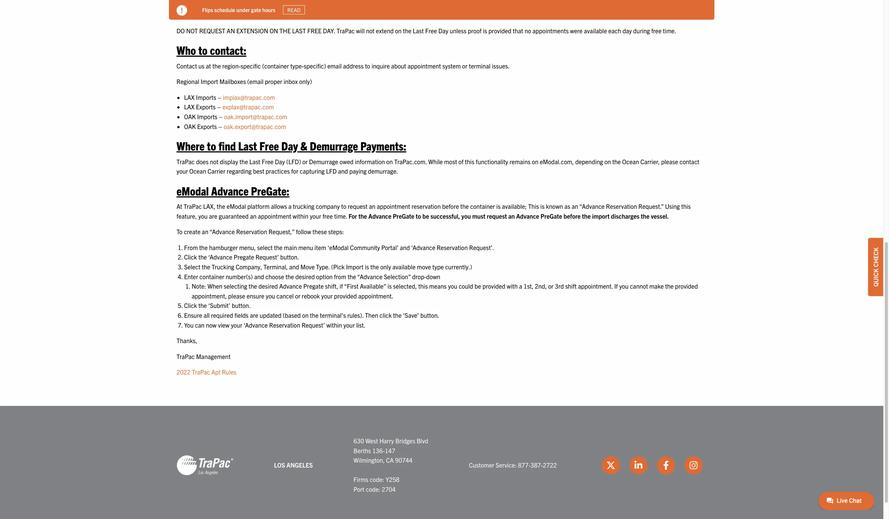 Task type: describe. For each thing, give the bounding box(es) containing it.
menu
[[298, 244, 313, 252]]

an down available;
[[508, 212, 515, 220]]

on right remains
[[532, 158, 538, 165]]

emodal.com,
[[540, 158, 574, 165]]

each
[[608, 27, 621, 34]]

0 vertical spatial pregate
[[234, 254, 254, 261]]

on inside from the hamburger menu, select the main menu item 'emodal community portal' and 'advance reservation request'. click the 'advance pregate request' button. select the trucking company, terminal, and move type. (pick import is the only available move type currently.) enter container number(s) and choose the desired option from the "advance selection" drop-down note: when selecting the desired advance pregate shift, if "first available" is selected, this means you could be provided with a 1st, 2nd, or 3rd shift appointment. if you cannot make the provided appointment, please ensure you cancel or rebook your provided appointment. click the 'submit' button. ensure all required fields are updated (based on the terminal's rules). then click the 'save' button. you can now view your 'advance reservation request' within your list.
[[302, 312, 309, 319]]

make
[[649, 283, 664, 290]]

for the advance pregate to be successful, you must request an advance pregate before the import discharges the vessel.
[[349, 212, 670, 220]]

you
[[184, 322, 194, 329]]

explax@trapac.com
[[222, 103, 274, 111]]

2 vertical spatial button.
[[420, 312, 439, 319]]

address
[[343, 62, 364, 70]]

type-
[[290, 62, 304, 70]]

to create an "advance reservation request," follow these steps:
[[177, 228, 344, 236]]

2 vertical spatial appointment
[[258, 212, 291, 220]]

regional
[[177, 78, 199, 85]]

(container
[[262, 62, 289, 70]]

owed
[[340, 158, 354, 165]]

request inside the at trapac lax, the emodal platform allows a trucking company to request an appointment reservation before the container is available; this is known as an "advance reservation request." using this feature, you are guaranteed an appointment within your free time.
[[348, 203, 368, 210]]

0 vertical spatial appointment.
[[578, 283, 613, 290]]

advance down regarding
[[211, 183, 249, 198]]

paying
[[349, 167, 367, 175]]

trapac inside trapac does not display the last free day (lfd) or demurrage owed information on trapac.com. while most of this functionality remains on emodal.com, depending on the ocean carrier, please contact your ocean carrier regarding best practices for capturing lfd and paying demurrage.
[[177, 158, 195, 165]]

1 vertical spatial last
[[238, 138, 257, 153]]

0 vertical spatial code:
[[370, 476, 384, 484]]

depending
[[575, 158, 603, 165]]

your inside trapac does not display the last free day (lfd) or demurrage owed information on trapac.com. while most of this functionality remains on emodal.com, depending on the ocean carrier, please contact your ocean carrier regarding best practices for capturing lfd and paying demurrage.
[[177, 167, 188, 175]]

1 horizontal spatial before
[[564, 212, 581, 220]]

drop-
[[412, 273, 426, 281]]

an down demurrage.
[[369, 203, 375, 210]]

berths
[[354, 447, 371, 455]]

quick check link
[[868, 238, 884, 297]]

terminal
[[469, 62, 491, 70]]

"advance inside the at trapac lax, the emodal platform allows a trucking company to request an appointment reservation before the container is available; this is known as an "advance reservation request." using this feature, you are guaranteed an appointment within your free time.
[[579, 203, 605, 210]]

to down reservation
[[416, 212, 421, 220]]

0 horizontal spatial button.
[[232, 302, 251, 310]]

&
[[300, 138, 307, 153]]

only
[[380, 263, 391, 271]]

0 vertical spatial request'
[[255, 254, 279, 261]]

1 horizontal spatial request
[[487, 212, 507, 220]]

when
[[207, 283, 222, 290]]

1 vertical spatial appointment
[[377, 203, 410, 210]]

2 click from the top
[[184, 302, 197, 310]]

is left only
[[365, 263, 369, 271]]

your inside the at trapac lax, the emodal platform allows a trucking company to request an appointment reservation before the container is available; this is known as an "advance reservation request." using this feature, you are guaranteed an appointment within your free time.
[[310, 212, 321, 220]]

1 pregate from the left
[[393, 212, 414, 220]]

to inside the at trapac lax, the emodal platform allows a trucking company to request an appointment reservation before the container is available; this is known as an "advance reservation request." using this feature, you are guaranteed an appointment within your free time.
[[341, 203, 346, 210]]

if
[[340, 283, 343, 290]]

advance inside from the hamburger menu, select the main menu item 'emodal community portal' and 'advance reservation request'. click the 'advance pregate request' button. select the trucking company, terminal, and move type. (pick import is the only available move type currently.) enter container number(s) and choose the desired option from the "advance selection" drop-down note: when selecting the desired advance pregate shift, if "first available" is selected, this means you could be provided with a 1st, 2nd, or 3rd shift appointment. if you cannot make the provided appointment, please ensure you cancel or rebook your provided appointment. click the 'submit' button. ensure all required fields are updated (based on the terminal's rules). then click the 'save' button. you can now view your 'advance reservation request' within your list.
[[279, 283, 302, 290]]

0 horizontal spatial be
[[423, 212, 429, 220]]

this inside from the hamburger menu, select the main menu item 'emodal community portal' and 'advance reservation request'. click the 'advance pregate request' button. select the trucking company, terminal, and move type. (pick import is the only available move type currently.) enter container number(s) and choose the desired option from the "advance selection" drop-down note: when selecting the desired advance pregate shift, if "first available" is selected, this means you could be provided with a 1st, 2nd, or 3rd shift appointment. if you cannot make the provided appointment, please ensure you cancel or rebook your provided appointment. click the 'submit' button. ensure all required fields are updated (based on the terminal's rules). then click the 'save' button. you can now view your 'advance reservation request' within your list.
[[418, 283, 428, 290]]

number(s)
[[226, 273, 253, 281]]

to left find
[[207, 138, 216, 153]]

list.
[[356, 322, 366, 329]]

selection"
[[384, 273, 411, 281]]

a inside the at trapac lax, the emodal platform allows a trucking company to request an appointment reservation before the container is available; this is known as an "advance reservation request." using this feature, you are guaranteed an appointment within your free time.
[[288, 203, 292, 210]]

angeles
[[287, 462, 313, 469]]

capturing
[[300, 167, 325, 175]]

1 lax from the top
[[184, 93, 195, 101]]

you right if
[[619, 283, 629, 290]]

us
[[198, 62, 205, 70]]

day
[[623, 27, 632, 34]]

move
[[417, 263, 431, 271]]

type.
[[316, 263, 330, 271]]

2nd,
[[535, 283, 547, 290]]

mailboxes
[[220, 78, 246, 85]]

0 vertical spatial imports
[[196, 93, 216, 101]]

allows
[[271, 203, 287, 210]]

1 horizontal spatial 'advance
[[244, 322, 268, 329]]

region-
[[222, 62, 241, 70]]

for
[[291, 167, 298, 175]]

reservation inside the at trapac lax, the emodal platform allows a trucking company to request an appointment reservation before the container is available; this is known as an "advance reservation request." using this feature, you are guaranteed an appointment within your free time.
[[606, 203, 637, 210]]

type
[[433, 263, 444, 271]]

from
[[334, 273, 346, 281]]

blvd
[[417, 438, 428, 445]]

on right depending
[[605, 158, 611, 165]]

read link
[[283, 5, 305, 14]]

1 vertical spatial pregate
[[303, 283, 324, 290]]

under
[[237, 6, 250, 13]]

most
[[444, 158, 457, 165]]

container inside the at trapac lax, the emodal platform allows a trucking company to request an appointment reservation before the container is available; this is known as an "advance reservation request." using this feature, you are guaranteed an appointment within your free time.
[[470, 203, 495, 210]]

0 horizontal spatial ocean
[[189, 167, 206, 175]]

or inside trapac does not display the last free day (lfd) or demurrage owed information on trapac.com. while most of this functionality remains on emodal.com, depending on the ocean carrier, please contact your ocean carrier regarding best practices for capturing lfd and paying demurrage.
[[302, 158, 308, 165]]

from
[[184, 244, 198, 252]]

and right portal'
[[400, 244, 410, 252]]

while
[[428, 158, 443, 165]]

emodal advance pregate:
[[177, 183, 289, 198]]

0 vertical spatial free
[[425, 27, 437, 34]]

1 horizontal spatial desired
[[295, 273, 315, 281]]

not inside trapac does not display the last free day (lfd) or demurrage owed information on trapac.com. while most of this functionality remains on emodal.com, depending on the ocean carrier, please contact your ocean carrier regarding best practices for capturing lfd and paying demurrage.
[[210, 158, 218, 165]]

payments:
[[360, 138, 406, 153]]

los angeles image
[[177, 455, 233, 477]]

before inside the at trapac lax, the emodal platform allows a trucking company to request an appointment reservation before the container is available; this is known as an "advance reservation request." using this feature, you are guaranteed an appointment within your free time.
[[442, 203, 459, 210]]

0 horizontal spatial emodal
[[177, 183, 209, 198]]

rebook
[[302, 292, 320, 300]]

387-
[[531, 462, 543, 469]]

1 oak from the top
[[184, 113, 196, 120]]

day inside trapac does not display the last free day (lfd) or demurrage owed information on trapac.com. while most of this functionality remains on emodal.com, depending on the ocean carrier, please contact your ocean carrier regarding best practices for capturing lfd and paying demurrage.
[[275, 158, 285, 165]]

guaranteed
[[219, 212, 249, 220]]

trapac management
[[177, 353, 231, 361]]

service:
[[496, 462, 517, 469]]

request'.
[[469, 244, 494, 252]]

you left could
[[448, 283, 457, 290]]

email
[[327, 62, 342, 70]]

practices
[[266, 167, 290, 175]]

a inside from the hamburger menu, select the main menu item 'emodal community portal' and 'advance reservation request'. click the 'advance pregate request' button. select the trucking company, terminal, and move type. (pick import is the only available move type currently.) enter container number(s) and choose the desired option from the "advance selection" drop-down note: when selecting the desired advance pregate shift, if "first available" is selected, this means you could be provided with a 1st, 2nd, or 3rd shift appointment. if you cannot make the provided appointment, please ensure you cancel or rebook your provided appointment. click the 'submit' button. ensure all required fields are updated (based on the terminal's rules). then click the 'save' button. you can now view your 'advance reservation request' within your list.
[[519, 283, 522, 290]]

contact:
[[210, 42, 246, 57]]

your down rules).
[[343, 322, 355, 329]]

1 click from the top
[[184, 254, 197, 261]]

only)
[[299, 78, 312, 85]]

or left "3rd"
[[548, 283, 554, 290]]

demurrage inside trapac does not display the last free day (lfd) or demurrage owed information on trapac.com. while most of this functionality remains on emodal.com, depending on the ocean carrier, please contact your ocean carrier regarding best practices for capturing lfd and paying demurrage.
[[309, 158, 338, 165]]

1 vertical spatial 'advance
[[208, 254, 232, 261]]

not
[[186, 27, 198, 34]]

now
[[206, 322, 217, 329]]

time. inside the at trapac lax, the emodal platform allows a trucking company to request an appointment reservation before the container is available; this is known as an "advance reservation request." using this feature, you are guaranteed an appointment within your free time.
[[334, 212, 347, 220]]

"first
[[344, 283, 359, 290]]

quick check
[[872, 248, 880, 287]]

does
[[196, 158, 209, 165]]

reservation up menu, at the left of page
[[236, 228, 267, 236]]

to left inquire at left top
[[365, 62, 370, 70]]

or right system
[[462, 62, 468, 70]]

choose
[[265, 273, 284, 281]]

0 vertical spatial last
[[413, 27, 424, 34]]

quick
[[872, 269, 880, 287]]

0 vertical spatial import
[[201, 78, 218, 85]]

trapac left will
[[337, 27, 355, 34]]

an down platform on the top
[[250, 212, 256, 220]]

management
[[196, 353, 231, 361]]

advance right for
[[368, 212, 391, 220]]

import
[[592, 212, 610, 220]]

this
[[528, 203, 539, 210]]

0 vertical spatial button.
[[280, 254, 299, 261]]

provided right make
[[675, 283, 698, 290]]

lax,
[[203, 203, 215, 210]]

1 horizontal spatial available
[[584, 27, 607, 34]]

0 vertical spatial 'advance
[[411, 244, 435, 252]]

where to find last free day & demurrage payments:
[[177, 138, 406, 153]]

is down the 'selection"'
[[388, 283, 392, 290]]

0 horizontal spatial appointment.
[[358, 292, 393, 300]]

bridges
[[395, 438, 415, 445]]

cancel
[[276, 292, 294, 300]]

"advance inside from the hamburger menu, select the main menu item 'emodal community portal' and 'advance reservation request'. click the 'advance pregate request' button. select the trucking company, terminal, and move type. (pick import is the only available move type currently.) enter container number(s) and choose the desired option from the "advance selection" drop-down note: when selecting the desired advance pregate shift, if "first available" is selected, this means you could be provided with a 1st, 2nd, or 3rd shift appointment. if you cannot make the provided appointment, please ensure you cancel or rebook your provided appointment. click the 'submit' button. ensure all required fields are updated (based on the terminal's rules). then click the 'save' button. you can now view your 'advance reservation request' within your list.
[[357, 273, 383, 281]]

this inside trapac does not display the last free day (lfd) or demurrage owed information on trapac.com. while most of this functionality remains on emodal.com, depending on the ocean carrier, please contact your ocean carrier regarding best practices for capturing lfd and paying demurrage.
[[465, 158, 474, 165]]

that
[[513, 27, 523, 34]]

0 vertical spatial ocean
[[622, 158, 639, 165]]

terminal,
[[264, 263, 288, 271]]

1 horizontal spatial free
[[651, 27, 662, 34]]

at
[[177, 203, 182, 210]]

where
[[177, 138, 205, 153]]

appointments
[[533, 27, 569, 34]]

fields
[[234, 312, 249, 319]]

1 vertical spatial imports
[[197, 113, 217, 120]]

demurrage.
[[368, 167, 398, 175]]

provided left with at the right bottom of the page
[[483, 283, 505, 290]]

updated
[[260, 312, 282, 319]]

1 vertical spatial free
[[259, 138, 279, 153]]



Task type: vqa. For each thing, say whether or not it's contained in the screenshot.
the container inside From the hamburger menu, select the main menu item 'eModal Community Portal' and 'Advance Reservation Request'. Click the 'Advance Pregate Request' button. Select the Trucking Company, Terminal, and Move Type. (Pick Import is the only available move type currently.) Enter container number(s) and choose the desired option from the "Advance Selection" drop-down Note: When selecting the desired Advance Pregate shift, if "First Available" is selected, this means you could be provided with a 1st, 2nd, or 3rd shift appointment. If you cannot make the provided appointment, please ensure you cancel or rebook your provided appointment. Click the 'Submit' button. Ensure all required fields are updated (based on the terminal's rules). Then click the 'Save' button. You can now view your 'Advance Reservation Request' within your list.
yes



Task type: locate. For each thing, give the bounding box(es) containing it.
1 horizontal spatial request'
[[302, 322, 325, 329]]

2 vertical spatial this
[[418, 283, 428, 290]]

are inside from the hamburger menu, select the main menu item 'emodal community portal' and 'advance reservation request'. click the 'advance pregate request' button. select the trucking company, terminal, and move type. (pick import is the only available move type currently.) enter container number(s) and choose the desired option from the "advance selection" drop-down note: when selecting the desired advance pregate shift, if "first available" is selected, this means you could be provided with a 1st, 2nd, or 3rd shift appointment. if you cannot make the provided appointment, please ensure you cancel or rebook your provided appointment. click the 'submit' button. ensure all required fields are updated (based on the terminal's rules). then click the 'save' button. you can now view your 'advance reservation request' within your list.
[[250, 312, 258, 319]]

2 lax from the top
[[184, 103, 195, 111]]

are
[[209, 212, 217, 220], [250, 312, 258, 319]]

0 vertical spatial are
[[209, 212, 217, 220]]

exports
[[196, 103, 216, 111], [197, 123, 217, 130]]

"advance
[[579, 203, 605, 210], [210, 228, 235, 236], [357, 273, 383, 281]]

trucking
[[212, 263, 234, 271]]

2 horizontal spatial button.
[[420, 312, 439, 319]]

cannot
[[630, 283, 648, 290]]

trapac up feature,
[[184, 203, 202, 210]]

lax
[[184, 93, 195, 101], [184, 103, 195, 111]]

a left the 1st,
[[519, 283, 522, 290]]

0 vertical spatial "advance
[[579, 203, 605, 210]]

request'
[[255, 254, 279, 261], [302, 322, 325, 329]]

code: up 2704
[[370, 476, 384, 484]]

los angeles
[[274, 462, 313, 469]]

1 vertical spatial "advance
[[210, 228, 235, 236]]

reservation down the (based
[[269, 322, 300, 329]]

please inside from the hamburger menu, select the main menu item 'emodal community portal' and 'advance reservation request'. click the 'advance pregate request' button. select the trucking company, terminal, and move type. (pick import is the only available move type currently.) enter container number(s) and choose the desired option from the "advance selection" drop-down note: when selecting the desired advance pregate shift, if "first available" is selected, this means you could be provided with a 1st, 2nd, or 3rd shift appointment. if you cannot make the provided appointment, please ensure you cancel or rebook your provided appointment. click the 'submit' button. ensure all required fields are updated (based on the terminal's rules). then click the 'save' button. you can now view your 'advance reservation request' within your list.
[[228, 292, 245, 300]]

please inside trapac does not display the last free day (lfd) or demurrage owed information on trapac.com. while most of this functionality remains on emodal.com, depending on the ocean carrier, please contact your ocean carrier regarding best practices for capturing lfd and paying demurrage.
[[661, 158, 678, 165]]

trapac.com.
[[394, 158, 427, 165]]

pregate up rebook at left bottom
[[303, 283, 324, 290]]

thanks,
[[177, 337, 197, 345]]

1 horizontal spatial within
[[326, 322, 342, 329]]

before up successful,
[[442, 203, 459, 210]]

feature,
[[177, 212, 197, 220]]

unless
[[450, 27, 467, 34]]

2 vertical spatial day
[[275, 158, 285, 165]]

"advance up available"
[[357, 273, 383, 281]]

apt
[[211, 369, 221, 376]]

reservation up discharges
[[606, 203, 637, 210]]

0 horizontal spatial request'
[[255, 254, 279, 261]]

about
[[391, 62, 406, 70]]

of
[[459, 158, 464, 165]]

main content
[[169, 0, 715, 384]]

to up us
[[198, 42, 208, 57]]

solid image
[[177, 5, 187, 16]]

this right the of
[[465, 158, 474, 165]]

you inside the at trapac lax, the emodal platform allows a trucking company to request an appointment reservation before the container is available; this is known as an "advance reservation request." using this feature, you are guaranteed an appointment within your free time.
[[198, 212, 208, 220]]

0 horizontal spatial desired
[[259, 283, 278, 290]]

menu,
[[239, 244, 256, 252]]

as
[[565, 203, 570, 210]]

customer service: 877-387-2722
[[469, 462, 557, 469]]

extension
[[236, 27, 268, 34]]

move
[[301, 263, 315, 271]]

and down the owed at the top left
[[338, 167, 348, 175]]

main
[[284, 244, 297, 252]]

company,
[[236, 263, 262, 271]]

do not request an extension on the last free day. trapac will not extend on the last free day unless proof is provided that no appointments were available each day during free time.
[[177, 27, 676, 34]]

within inside the at trapac lax, the emodal platform allows a trucking company to request an appointment reservation before the container is available; this is known as an "advance reservation request." using this feature, you are guaranteed an appointment within your free time.
[[293, 212, 308, 220]]

oak.import@trapac.com link
[[224, 113, 289, 120]]

footer
[[0, 407, 884, 520]]

all
[[204, 312, 210, 319]]

from the hamburger menu, select the main menu item 'emodal community portal' and 'advance reservation request'. click the 'advance pregate request' button. select the trucking company, terminal, and move type. (pick import is the only available move type currently.) enter container number(s) and choose the desired option from the "advance selection" drop-down note: when selecting the desired advance pregate shift, if "first available" is selected, this means you could be provided with a 1st, 2nd, or 3rd shift appointment. if you cannot make the provided appointment, please ensure you cancel or rebook your provided appointment. click the 'submit' button. ensure all required fields are updated (based on the terminal's rules). then click the 'save' button. you can now view your 'advance reservation request' within your list.
[[184, 244, 698, 329]]

0 vertical spatial time.
[[663, 27, 676, 34]]

oak
[[184, 113, 196, 120], [184, 123, 196, 130]]

2022 trapac apt rules
[[177, 369, 236, 376]]

an right 'as'
[[572, 203, 578, 210]]

2 vertical spatial 'advance
[[244, 322, 268, 329]]

1 horizontal spatial "advance
[[357, 273, 383, 281]]

0 vertical spatial demurrage
[[310, 138, 358, 153]]

note:
[[192, 283, 206, 290]]

1 vertical spatial this
[[681, 203, 691, 210]]

button. down main
[[280, 254, 299, 261]]

1 vertical spatial a
[[519, 283, 522, 290]]

pregate:
[[251, 183, 289, 198]]

imports up where
[[197, 113, 217, 120]]

appointment
[[408, 62, 441, 70], [377, 203, 410, 210], [258, 212, 291, 220]]

day left unless
[[438, 27, 448, 34]]

request' down terminal's in the bottom left of the page
[[302, 322, 325, 329]]

trucking
[[293, 203, 314, 210]]

2704
[[382, 486, 396, 494]]

flips
[[202, 6, 213, 13]]

you left must
[[461, 212, 471, 220]]

emodal inside the at trapac lax, the emodal platform allows a trucking company to request an appointment reservation before the container is available; this is known as an "advance reservation request." using this feature, you are guaranteed an appointment within your free time.
[[227, 203, 246, 210]]

oak.export@trapac.com link
[[224, 123, 286, 130]]

1 horizontal spatial appointment.
[[578, 283, 613, 290]]

1 vertical spatial lax
[[184, 103, 195, 111]]

0 horizontal spatial a
[[288, 203, 292, 210]]

0 horizontal spatial container
[[200, 273, 224, 281]]

1 horizontal spatial time.
[[663, 27, 676, 34]]

available inside from the hamburger menu, select the main menu item 'emodal community portal' and 'advance reservation request'. click the 'advance pregate request' button. select the trucking company, terminal, and move type. (pick import is the only available move type currently.) enter container number(s) and choose the desired option from the "advance selection" drop-down note: when selecting the desired advance pregate shift, if "first available" is selected, this means you could be provided with a 1st, 2nd, or 3rd shift appointment. if you cannot make the provided appointment, please ensure you cancel or rebook your provided appointment. click the 'submit' button. ensure all required fields are updated (based on the terminal's rules). then click the 'save' button. you can now view your 'advance reservation request' within your list.
[[392, 263, 416, 271]]

can
[[195, 322, 205, 329]]

ocean down does
[[189, 167, 206, 175]]

is
[[483, 27, 487, 34], [496, 203, 501, 210], [540, 203, 545, 210], [365, 263, 369, 271], [388, 283, 392, 290]]

appointment down allows on the top left
[[258, 212, 291, 220]]

available up the 'selection"'
[[392, 263, 416, 271]]

day up practices
[[275, 158, 285, 165]]

free left unless
[[425, 27, 437, 34]]

1 vertical spatial within
[[326, 322, 342, 329]]

0 horizontal spatial pregate
[[234, 254, 254, 261]]

1 vertical spatial day
[[281, 138, 298, 153]]

demurrage up the owed at the top left
[[310, 138, 358, 153]]

0 vertical spatial a
[[288, 203, 292, 210]]

2 vertical spatial free
[[262, 158, 274, 165]]

ocean left carrier,
[[622, 158, 639, 165]]

button. right 'save'
[[420, 312, 439, 319]]

0 horizontal spatial please
[[228, 292, 245, 300]]

please down selecting
[[228, 292, 245, 300]]

and left the move
[[289, 263, 299, 271]]

2 vertical spatial "advance
[[357, 273, 383, 281]]

information
[[355, 158, 385, 165]]

1 vertical spatial desired
[[259, 283, 278, 290]]

1 horizontal spatial are
[[250, 312, 258, 319]]

imports down the regional
[[196, 93, 216, 101]]

your down trucking
[[310, 212, 321, 220]]

display
[[220, 158, 238, 165]]

0 horizontal spatial import
[[201, 78, 218, 85]]

desired down choose
[[259, 283, 278, 290]]

0 vertical spatial desired
[[295, 273, 315, 281]]

0 vertical spatial exports
[[196, 103, 216, 111]]

0 vertical spatial available
[[584, 27, 607, 34]]

trapac inside the at trapac lax, the emodal platform allows a trucking company to request an appointment reservation before the container is available; this is known as an "advance reservation request." using this feature, you are guaranteed an appointment within your free time.
[[184, 203, 202, 210]]

company
[[316, 203, 340, 210]]

for
[[349, 212, 357, 220]]

last right find
[[238, 138, 257, 153]]

this inside the at trapac lax, the emodal platform allows a trucking company to request an appointment reservation before the container is available; this is known as an "advance reservation request." using this feature, you are guaranteed an appointment within your free time.
[[681, 203, 691, 210]]

the
[[403, 27, 411, 34], [212, 62, 221, 70], [240, 158, 248, 165], [612, 158, 621, 165], [217, 203, 225, 210], [460, 203, 469, 210], [358, 212, 367, 220], [582, 212, 591, 220], [641, 212, 650, 220], [199, 244, 208, 252], [274, 244, 283, 252], [198, 254, 207, 261], [202, 263, 210, 271], [370, 263, 379, 271], [286, 273, 294, 281], [348, 273, 356, 281], [249, 283, 257, 290], [665, 283, 674, 290], [198, 302, 207, 310], [310, 312, 319, 319], [393, 312, 402, 319]]

1 vertical spatial emodal
[[227, 203, 246, 210]]

630 west harry bridges blvd berths 136-147 wilmington, ca 90744
[[354, 438, 428, 465]]

an
[[369, 203, 375, 210], [572, 203, 578, 210], [250, 212, 256, 220], [508, 212, 515, 220], [202, 228, 208, 236]]

1 vertical spatial import
[[346, 263, 364, 271]]

is right proof
[[483, 27, 487, 34]]

1 horizontal spatial container
[[470, 203, 495, 210]]

1 vertical spatial exports
[[197, 123, 217, 130]]

0 horizontal spatial 'advance
[[208, 254, 232, 261]]

trapac down 'thanks,' at bottom left
[[177, 353, 195, 361]]

request right must
[[487, 212, 507, 220]]

'advance down fields
[[244, 322, 268, 329]]

appointment left reservation
[[377, 203, 410, 210]]

an right create
[[202, 228, 208, 236]]

advance up cancel
[[279, 283, 302, 290]]

0 vertical spatial within
[[293, 212, 308, 220]]

on up demurrage.
[[386, 158, 393, 165]]

read
[[288, 6, 301, 13]]

option
[[316, 273, 333, 281]]

(lfd)
[[286, 158, 301, 165]]

with
[[507, 283, 518, 290]]

using
[[665, 203, 680, 210]]

1 vertical spatial container
[[200, 273, 224, 281]]

before down 'as'
[[564, 212, 581, 220]]

steps:
[[328, 228, 344, 236]]

last up best
[[249, 158, 260, 165]]

(pick
[[331, 263, 345, 271]]

advance down this
[[516, 212, 539, 220]]

gate
[[251, 6, 261, 13]]

day left &
[[281, 138, 298, 153]]

this down drop-
[[418, 283, 428, 290]]

request' down "select"
[[255, 254, 279, 261]]

click up ensure
[[184, 302, 197, 310]]

last right extend
[[413, 27, 424, 34]]

will
[[356, 27, 365, 34]]

1 horizontal spatial be
[[475, 283, 481, 290]]

0 vertical spatial emodal
[[177, 183, 209, 198]]

firms code:  y258 port code:  2704
[[354, 476, 400, 494]]

1 horizontal spatial import
[[346, 263, 364, 271]]

and down 'company,'
[[254, 273, 264, 281]]

be down reservation
[[423, 212, 429, 220]]

code: right port
[[366, 486, 380, 494]]

your down fields
[[231, 322, 242, 329]]

1 vertical spatial before
[[564, 212, 581, 220]]

free right during
[[651, 27, 662, 34]]

click down from
[[184, 254, 197, 261]]

1 vertical spatial appointment.
[[358, 292, 393, 300]]

who to contact:
[[177, 42, 246, 57]]

provided
[[489, 27, 511, 34], [483, 283, 505, 290], [675, 283, 698, 290], [334, 292, 357, 300]]

0 horizontal spatial free
[[323, 212, 333, 220]]

0 horizontal spatial this
[[418, 283, 428, 290]]

port
[[354, 486, 364, 494]]

you left cancel
[[266, 292, 275, 300]]

and inside trapac does not display the last free day (lfd) or demurrage owed information on trapac.com. while most of this functionality remains on emodal.com, depending on the ocean carrier, please contact your ocean carrier regarding best practices for capturing lfd and paying demurrage.
[[338, 167, 348, 175]]

0 vertical spatial this
[[465, 158, 474, 165]]

1 vertical spatial be
[[475, 283, 481, 290]]

free
[[651, 27, 662, 34], [323, 212, 333, 220]]

specific)
[[304, 62, 326, 70]]

you down lax,
[[198, 212, 208, 220]]

main content containing who to contact:
[[169, 0, 715, 384]]

please right carrier,
[[661, 158, 678, 165]]

0 horizontal spatial pregate
[[393, 212, 414, 220]]

0 vertical spatial be
[[423, 212, 429, 220]]

check
[[872, 248, 880, 268]]

button. up fields
[[232, 302, 251, 310]]

import down at on the top left of the page
[[201, 78, 218, 85]]

your down shift,
[[321, 292, 333, 300]]

is up "for the advance pregate to be successful, you must request an advance pregate before the import discharges the vessel."
[[496, 203, 501, 210]]

"advance up import
[[579, 203, 605, 210]]

import inside from the hamburger menu, select the main menu item 'emodal community portal' and 'advance reservation request'. click the 'advance pregate request' button. select the trucking company, terminal, and move type. (pick import is the only available move type currently.) enter container number(s) and choose the desired option from the "advance selection" drop-down note: when selecting the desired advance pregate shift, if "first available" is selected, this means you could be provided with a 1st, 2nd, or 3rd shift appointment. if you cannot make the provided appointment, please ensure you cancel or rebook your provided appointment. click the 'submit' button. ensure all required fields are updated (based on the terminal's rules). then click the 'save' button. you can now view your 'advance reservation request' within your list.
[[346, 263, 364, 271]]

container up when
[[200, 273, 224, 281]]

2 oak from the top
[[184, 123, 196, 130]]

within inside from the hamburger menu, select the main menu item 'emodal community portal' and 'advance reservation request'. click the 'advance pregate request' button. select the trucking company, terminal, and move type. (pick import is the only available move type currently.) enter container number(s) and choose the desired option from the "advance selection" drop-down note: when selecting the desired advance pregate shift, if "first available" is selected, this means you could be provided with a 1st, 2nd, or 3rd shift appointment. if you cannot make the provided appointment, please ensure you cancel or rebook your provided appointment. click the 'submit' button. ensure all required fields are updated (based on the terminal's rules). then click the 'save' button. you can now view your 'advance reservation request' within your list.
[[326, 322, 342, 329]]

within down trucking
[[293, 212, 308, 220]]

select
[[257, 244, 273, 252]]

0 vertical spatial appointment
[[408, 62, 441, 70]]

request up for
[[348, 203, 368, 210]]

provided left that on the top right of the page
[[489, 27, 511, 34]]

0 vertical spatial day
[[438, 27, 448, 34]]

1 horizontal spatial not
[[366, 27, 375, 34]]

'emodal
[[328, 244, 349, 252]]

last inside trapac does not display the last free day (lfd) or demurrage owed information on trapac.com. while most of this functionality remains on emodal.com, depending on the ocean carrier, please contact your ocean carrier regarding best practices for capturing lfd and paying demurrage.
[[249, 158, 260, 165]]

0 vertical spatial click
[[184, 254, 197, 261]]

if
[[614, 283, 618, 290]]

trapac left apt
[[192, 369, 210, 376]]

1 vertical spatial code:
[[366, 486, 380, 494]]

877-
[[518, 462, 531, 469]]

0 horizontal spatial time.
[[334, 212, 347, 220]]

1 vertical spatial time.
[[334, 212, 347, 220]]

0 vertical spatial container
[[470, 203, 495, 210]]

demurrage up lfd
[[309, 158, 338, 165]]

1 horizontal spatial button.
[[280, 254, 299, 261]]

1 vertical spatial oak
[[184, 123, 196, 130]]

emodal up guaranteed
[[227, 203, 246, 210]]

this
[[465, 158, 474, 165], [681, 203, 691, 210], [418, 283, 428, 290]]

be inside from the hamburger menu, select the main menu item 'emodal community portal' and 'advance reservation request'. click the 'advance pregate request' button. select the trucking company, terminal, and move type. (pick import is the only available move type currently.) enter container number(s) and choose the desired option from the "advance selection" drop-down note: when selecting the desired advance pregate shift, if "first available" is selected, this means you could be provided with a 1st, 2nd, or 3rd shift appointment. if you cannot make the provided appointment, please ensure you cancel or rebook your provided appointment. click the 'submit' button. ensure all required fields are updated (based on the terminal's rules). then click the 'save' button. you can now view your 'advance reservation request' within your list.
[[475, 283, 481, 290]]

0 horizontal spatial within
[[293, 212, 308, 220]]

1 vertical spatial button.
[[232, 302, 251, 310]]

free inside trapac does not display the last free day (lfd) or demurrage owed information on trapac.com. while most of this functionality remains on emodal.com, depending on the ocean carrier, please contact your ocean carrier regarding best practices for capturing lfd and paying demurrage.
[[262, 158, 274, 165]]

time. left for
[[334, 212, 347, 220]]

click
[[380, 312, 392, 319]]

1 horizontal spatial emodal
[[227, 203, 246, 210]]

1 horizontal spatial ocean
[[622, 158, 639, 165]]

1 horizontal spatial please
[[661, 158, 678, 165]]

1 vertical spatial are
[[250, 312, 258, 319]]

to right company at the left top of page
[[341, 203, 346, 210]]

on right extend
[[395, 27, 402, 34]]

2 pregate from the left
[[541, 212, 562, 220]]

your down where
[[177, 167, 188, 175]]

2 horizontal spatial "advance
[[579, 203, 605, 210]]

footer containing 630 west harry bridges blvd
[[0, 407, 884, 520]]

free inside the at trapac lax, the emodal platform allows a trucking company to request an appointment reservation before the container is available; this is known as an "advance reservation request." using this feature, you are guaranteed an appointment within your free time.
[[323, 212, 333, 220]]

means
[[429, 283, 447, 290]]

0 horizontal spatial not
[[210, 158, 218, 165]]

during
[[633, 27, 650, 34]]

selecting
[[224, 283, 247, 290]]

is right this
[[540, 203, 545, 210]]

must
[[472, 212, 486, 220]]

west
[[365, 438, 378, 445]]

exports up where
[[197, 123, 217, 130]]

no
[[525, 27, 531, 34]]

0 horizontal spatial request
[[348, 203, 368, 210]]

pregate
[[234, 254, 254, 261], [303, 283, 324, 290]]

lfd
[[326, 167, 337, 175]]

inquire
[[372, 62, 390, 70]]

request,"
[[269, 228, 295, 236]]

rules).
[[347, 312, 364, 319]]

0 horizontal spatial available
[[392, 263, 416, 271]]

rules
[[222, 369, 236, 376]]

1 horizontal spatial pregate
[[541, 212, 562, 220]]

be right could
[[475, 283, 481, 290]]

within down terminal's in the bottom left of the page
[[326, 322, 342, 329]]

reservation up the currently.)
[[437, 244, 468, 252]]

are inside the at trapac lax, the emodal platform allows a trucking company to request an appointment reservation before the container is available; this is known as an "advance reservation request." using this feature, you are guaranteed an appointment within your free time.
[[209, 212, 217, 220]]

'submit'
[[208, 302, 230, 310]]

or right cancel
[[295, 292, 300, 300]]

0 vertical spatial not
[[366, 27, 375, 34]]

"advance up hamburger
[[210, 228, 235, 236]]

import right "(pick"
[[346, 263, 364, 271]]

1 vertical spatial request'
[[302, 322, 325, 329]]

pregate down reservation
[[393, 212, 414, 220]]

1 vertical spatial not
[[210, 158, 218, 165]]

create
[[184, 228, 200, 236]]

provided down if
[[334, 292, 357, 300]]

container inside from the hamburger menu, select the main menu item 'emodal community portal' and 'advance reservation request'. click the 'advance pregate request' button. select the trucking company, terminal, and move type. (pick import is the only available move type currently.) enter container number(s) and choose the desired option from the "advance selection" drop-down note: when selecting the desired advance pregate shift, if "first available" is selected, this means you could be provided with a 1st, 2nd, or 3rd shift appointment. if you cannot make the provided appointment, please ensure you cancel or rebook your provided appointment. click the 'submit' button. ensure all required fields are updated (based on the terminal's rules). then click the 'save' button. you can now view your 'advance reservation request' within your list.
[[200, 273, 224, 281]]

flips schedule under gate hours
[[202, 6, 276, 13]]

exports down the regional
[[196, 103, 216, 111]]

emodal up at
[[177, 183, 209, 198]]

1 vertical spatial please
[[228, 292, 245, 300]]

1 vertical spatial request
[[487, 212, 507, 220]]

0 vertical spatial free
[[651, 27, 662, 34]]



